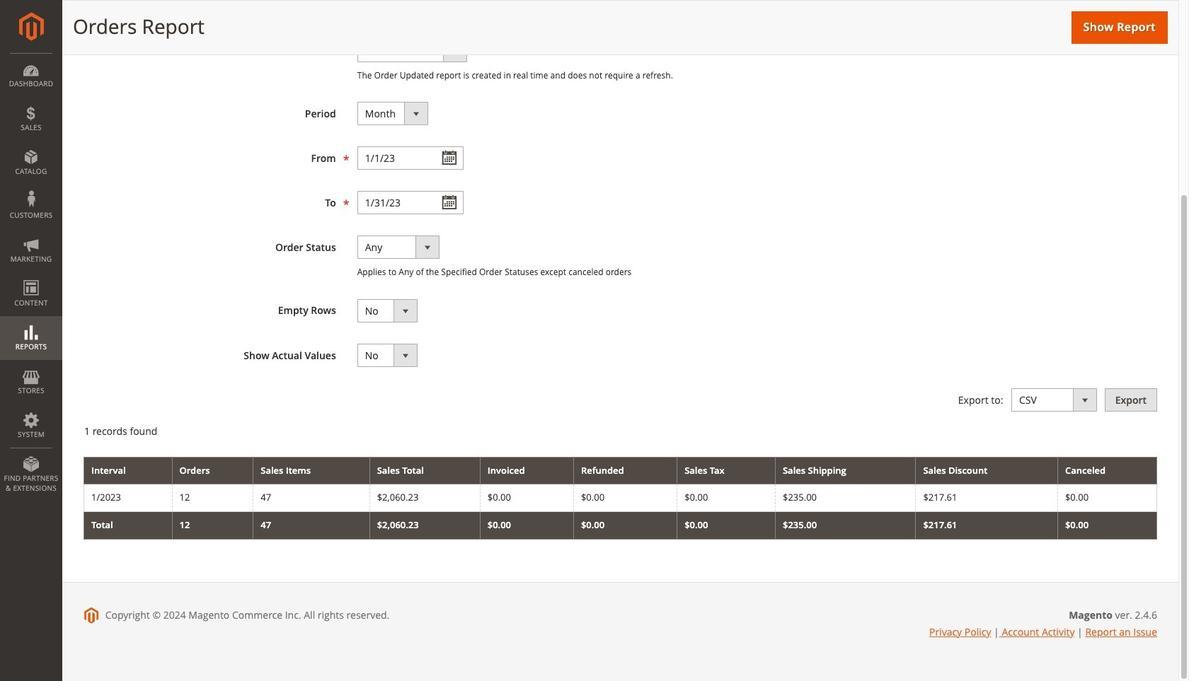 Task type: vqa. For each thing, say whether or not it's contained in the screenshot.
'tab list'
no



Task type: locate. For each thing, give the bounding box(es) containing it.
None text field
[[357, 191, 463, 215]]

None text field
[[357, 147, 463, 170]]

menu bar
[[0, 53, 62, 501]]



Task type: describe. For each thing, give the bounding box(es) containing it.
magento admin panel image
[[19, 12, 44, 41]]



